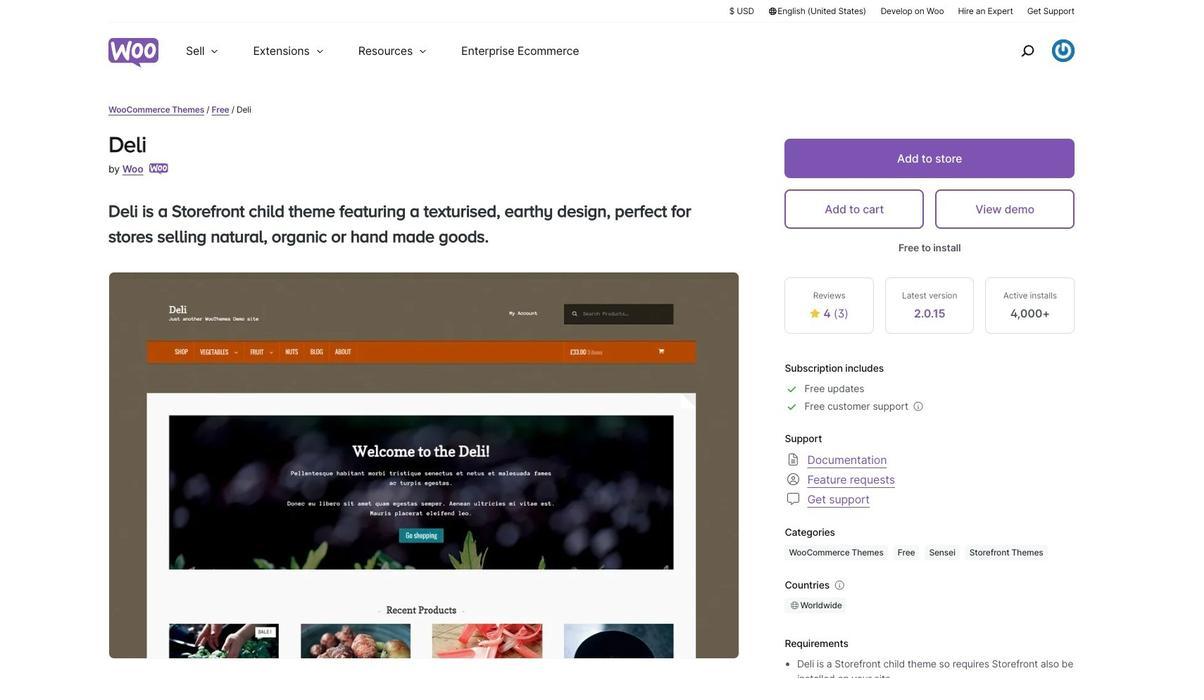 Task type: locate. For each thing, give the bounding box(es) containing it.
open account menu image
[[1053, 39, 1075, 62]]

circle info image
[[833, 579, 847, 593]]

search image
[[1017, 39, 1039, 62]]

message image
[[785, 491, 802, 508]]

circle user image
[[785, 471, 802, 488]]



Task type: describe. For each thing, give the bounding box(es) containing it.
developed by woocommerce image
[[149, 164, 168, 175]]

globe image
[[790, 601, 801, 612]]

service navigation menu element
[[992, 28, 1075, 74]]

breadcrumb element
[[109, 104, 1075, 116]]

product header image: image
[[109, 273, 740, 679]]

extra information image
[[912, 400, 926, 414]]

file lines image
[[785, 451, 802, 468]]



Task type: vqa. For each thing, say whether or not it's contained in the screenshot.
bottom rate product 3 stars icon
no



